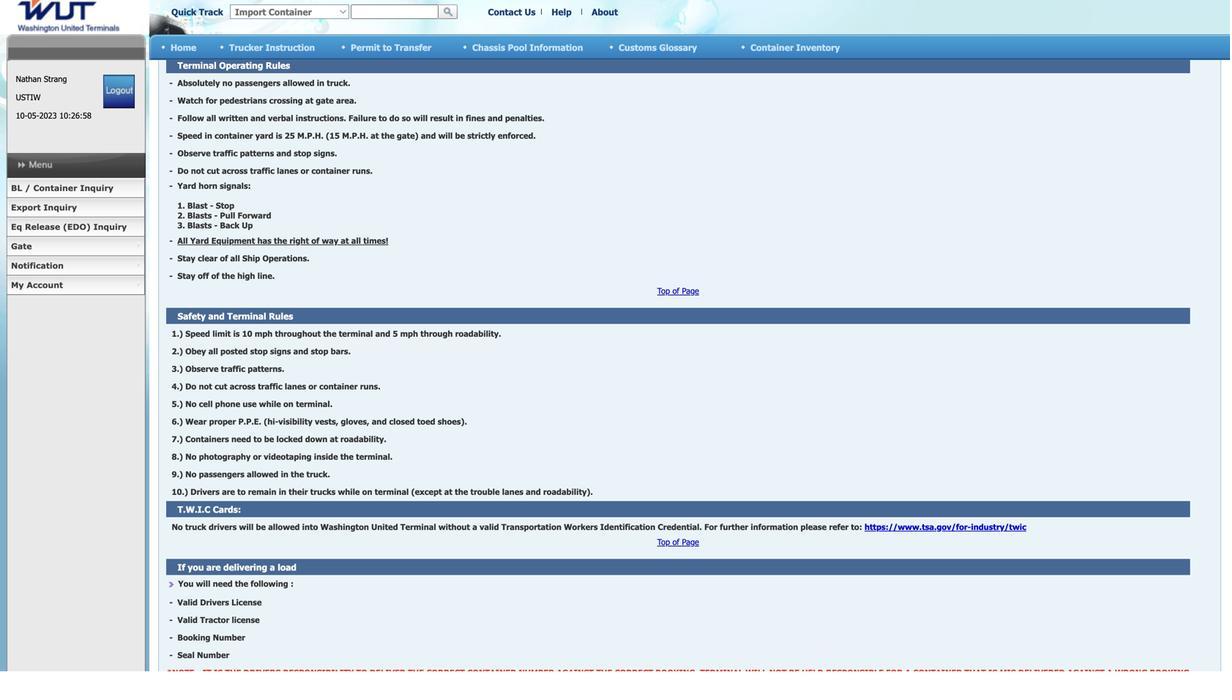 Task type: vqa. For each thing, say whether or not it's contained in the screenshot.
17:00:38
no



Task type: locate. For each thing, give the bounding box(es) containing it.
about link
[[592, 6, 618, 17]]

glossary
[[659, 42, 697, 53]]

05-
[[28, 111, 39, 120]]

bl / container inquiry link
[[7, 179, 145, 198]]

None text field
[[351, 4, 439, 19]]

container left inventory
[[751, 42, 794, 53]]

10:26:58
[[59, 111, 91, 120]]

quick track
[[171, 6, 223, 17]]

contact us link
[[488, 6, 536, 17]]

notification link
[[7, 256, 145, 276]]

inquiry for (edo)
[[93, 222, 127, 232]]

inquiry down 'bl / container inquiry'
[[43, 202, 77, 212]]

1 vertical spatial inquiry
[[43, 202, 77, 212]]

help link
[[552, 6, 572, 17]]

information
[[530, 42, 583, 53]]

transfer
[[394, 42, 431, 53]]

eq
[[11, 222, 22, 232]]

inquiry up export inquiry link
[[80, 183, 114, 193]]

contact
[[488, 6, 522, 17]]

(edo)
[[63, 222, 91, 232]]

10-
[[16, 111, 28, 120]]

container
[[751, 42, 794, 53], [33, 183, 77, 193]]

container inventory
[[751, 42, 840, 53]]

10-05-2023 10:26:58
[[16, 111, 91, 120]]

account
[[27, 280, 63, 290]]

bl / container inquiry
[[11, 183, 114, 193]]

1 vertical spatial container
[[33, 183, 77, 193]]

export inquiry link
[[7, 198, 145, 217]]

chassis pool information
[[472, 42, 583, 53]]

pool
[[508, 42, 527, 53]]

container up 'export inquiry'
[[33, 183, 77, 193]]

inquiry right (edo)
[[93, 222, 127, 232]]

home
[[171, 42, 196, 53]]

2 vertical spatial inquiry
[[93, 222, 127, 232]]

permit
[[351, 42, 380, 53]]

contact us
[[488, 6, 536, 17]]

inquiry
[[80, 183, 114, 193], [43, 202, 77, 212], [93, 222, 127, 232]]

0 vertical spatial container
[[751, 42, 794, 53]]

1 horizontal spatial container
[[751, 42, 794, 53]]

permit to transfer
[[351, 42, 431, 53]]

bl
[[11, 183, 22, 193]]

0 vertical spatial inquiry
[[80, 183, 114, 193]]

to
[[383, 42, 392, 53]]

export
[[11, 202, 41, 212]]



Task type: describe. For each thing, give the bounding box(es) containing it.
ustiw
[[16, 92, 41, 102]]

/
[[25, 183, 31, 193]]

inventory
[[796, 42, 840, 53]]

gate link
[[7, 237, 145, 256]]

inquiry for container
[[80, 183, 114, 193]]

export inquiry
[[11, 202, 77, 212]]

login image
[[103, 75, 135, 108]]

nathan strang
[[16, 74, 67, 84]]

chassis
[[472, 42, 505, 53]]

instruction
[[266, 42, 315, 53]]

strang
[[44, 74, 67, 84]]

gate
[[11, 241, 32, 251]]

0 horizontal spatial container
[[33, 183, 77, 193]]

notification
[[11, 261, 64, 271]]

trucker instruction
[[229, 42, 315, 53]]

quick
[[171, 6, 196, 17]]

customs glossary
[[619, 42, 697, 53]]

release
[[25, 222, 60, 232]]

track
[[199, 6, 223, 17]]

nathan
[[16, 74, 41, 84]]

us
[[525, 6, 536, 17]]

2023
[[39, 111, 57, 120]]

trucker
[[229, 42, 263, 53]]

my account link
[[7, 276, 145, 295]]

eq release (edo) inquiry link
[[7, 217, 145, 237]]

my account
[[11, 280, 63, 290]]

help
[[552, 6, 572, 17]]

customs
[[619, 42, 657, 53]]

eq release (edo) inquiry
[[11, 222, 127, 232]]

my
[[11, 280, 24, 290]]

about
[[592, 6, 618, 17]]



